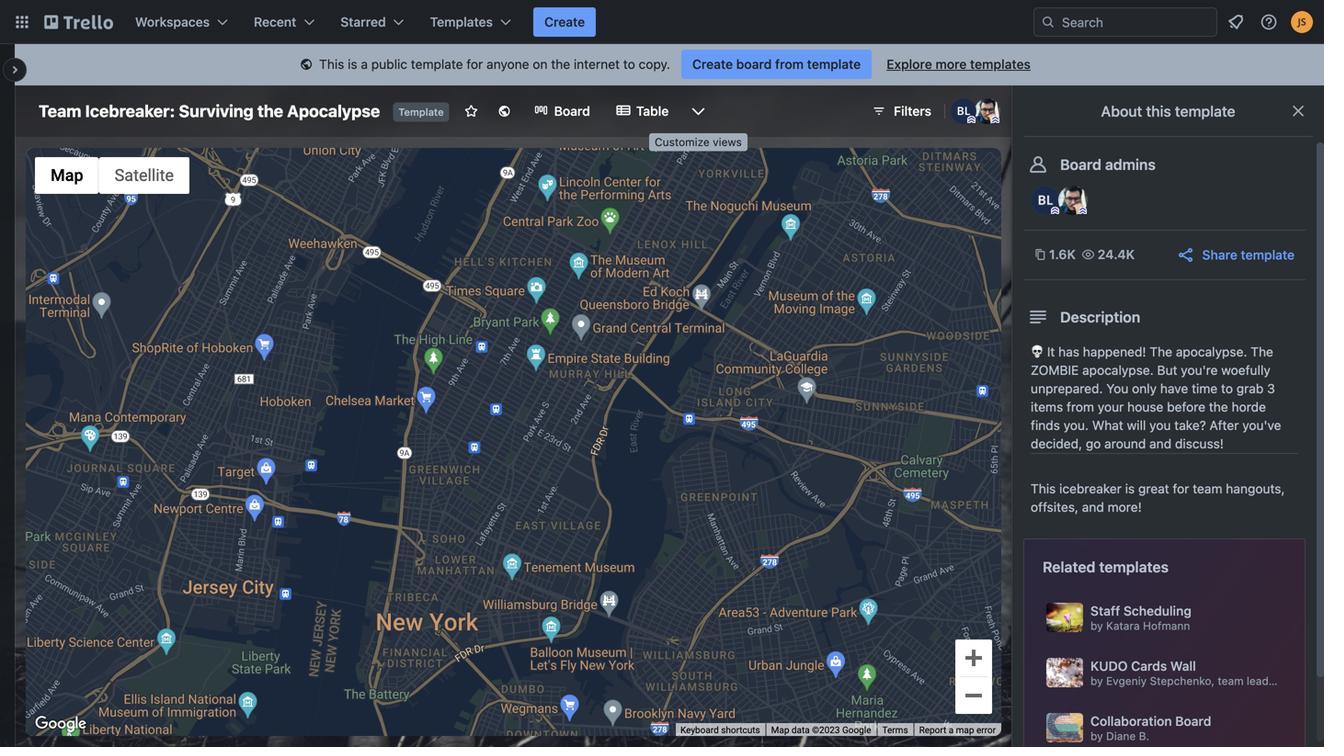 Task type: vqa. For each thing, say whether or not it's contained in the screenshot.


Task type: locate. For each thing, give the bounding box(es) containing it.
1 horizontal spatial is
[[1125, 481, 1135, 497]]

0 vertical spatial for
[[467, 57, 483, 72]]

by left diane
[[1091, 730, 1103, 743]]

explore
[[887, 57, 932, 72]]

0 horizontal spatial is
[[348, 57, 357, 72]]

0 vertical spatial apocalypse.
[[1176, 344, 1247, 360]]

0 horizontal spatial this
[[319, 57, 344, 72]]

the right on
[[551, 57, 570, 72]]

only
[[1132, 381, 1157, 396]]

by inside collaboration board by diane b.
[[1091, 730, 1103, 743]]

0 vertical spatial by
[[1091, 620, 1103, 633]]

this for this is a public template for anyone on the internet to copy.
[[319, 57, 344, 72]]

you
[[1106, 381, 1129, 396]]

1 horizontal spatial ben (blyall) image
[[1031, 186, 1060, 215]]

💀 it has happened! the apocalypse. the zombie apocalypse. but you're woefully unprepared. you only have time to grab 3 items from your house before the horde finds you. what will you take? after you've decided, go around and discuss!
[[1031, 344, 1281, 451]]

for left anyone
[[467, 57, 483, 72]]

0 horizontal spatial ben (blyall) image
[[951, 98, 977, 124]]

0 horizontal spatial templates
[[970, 57, 1031, 72]]

board for board admins
[[1060, 156, 1102, 173]]

1 vertical spatial chris davis (christopherdavis59) image
[[1058, 186, 1088, 215]]

share template
[[1202, 247, 1295, 263]]

1 vertical spatial to
[[1221, 381, 1233, 396]]

this member is an admin of this board. image for the topmost "ben (blyall)" image
[[967, 116, 976, 124]]

template right share
[[1241, 247, 1295, 263]]

0 vertical spatial to
[[623, 57, 635, 72]]

starred
[[341, 14, 386, 29]]

by inside 'staff scheduling by katara hofmann'
[[1091, 620, 1103, 633]]

2 vertical spatial by
[[1091, 730, 1103, 743]]

error
[[976, 725, 996, 736]]

1 vertical spatial for
[[1173, 481, 1189, 497]]

by down staff
[[1091, 620, 1103, 633]]

description
[[1060, 309, 1140, 326]]

this inside this icebreaker is great for team hangouts, offsites, and more!
[[1031, 481, 1056, 497]]

for
[[467, 57, 483, 72], [1173, 481, 1189, 497]]

team left lead
[[1218, 675, 1244, 688]]

templates button
[[419, 7, 522, 37]]

and inside 💀 it has happened! the apocalypse. the zombie apocalypse. but you're woefully unprepared. you only have time to grab 3 items from your house before the horde finds you. what will you take? after you've decided, go around and discuss!
[[1149, 436, 1172, 451]]

to right 'time'
[[1221, 381, 1233, 396]]

ben (blyall) image down "explore more templates" link
[[951, 98, 977, 124]]

related
[[1043, 559, 1096, 576]]

this up offsites,
[[1031, 481, 1056, 497]]

grab
[[1236, 381, 1264, 396]]

3 by from the top
[[1091, 730, 1103, 743]]

internet
[[574, 57, 620, 72]]

1 horizontal spatial map
[[771, 725, 789, 736]]

©2023
[[812, 725, 840, 736]]

and inside this icebreaker is great for team hangouts, offsites, and more!
[[1082, 500, 1104, 515]]

customize views tooltip
[[649, 133, 747, 151]]

to
[[623, 57, 635, 72], [1221, 381, 1233, 396]]

💀
[[1031, 344, 1044, 360]]

1 horizontal spatial chris davis (christopherdavis59) image
[[1058, 186, 1088, 215]]

related templates
[[1043, 559, 1169, 576]]

chris davis (christopherdavis59) image
[[975, 98, 1000, 124], [1058, 186, 1088, 215]]

customize views
[[655, 136, 742, 149]]

a
[[361, 57, 368, 72], [949, 725, 954, 736]]

map left the data
[[771, 725, 789, 736]]

1 horizontal spatial from
[[1067, 400, 1094, 415]]

what
[[1092, 418, 1123, 433]]

from up you.
[[1067, 400, 1094, 415]]

menu bar
[[35, 157, 189, 194]]

0 horizontal spatial to
[[623, 57, 635, 72]]

Search field
[[1056, 8, 1217, 36]]

map for map data ©2023 google
[[771, 725, 789, 736]]

this member is an admin of this board. image
[[1079, 207, 1087, 215]]

0 horizontal spatial apocalypse.
[[1082, 363, 1154, 378]]

1 vertical spatial team
[[1218, 675, 1244, 688]]

0 horizontal spatial for
[[467, 57, 483, 72]]

0 horizontal spatial a
[[361, 57, 368, 72]]

board down "stepchenko," on the right of the page
[[1175, 714, 1211, 729]]

public image
[[497, 104, 512, 119]]

ben (blyall) image
[[951, 98, 977, 124], [1031, 186, 1060, 215]]

0 vertical spatial chris davis (christopherdavis59) image
[[975, 98, 1000, 124]]

workspaces button
[[124, 7, 239, 37]]

apocalypse. up you're
[[1176, 344, 1247, 360]]

the inside 💀 it has happened! the apocalypse. the zombie apocalypse. but you're woefully unprepared. you only have time to grab 3 items from your house before the horde finds you. what will you take? after you've decided, go around and discuss!
[[1209, 400, 1228, 415]]

for right great
[[1173, 481, 1189, 497]]

john smith (johnsmith38824343) image
[[1291, 11, 1313, 33]]

1 horizontal spatial board
[[1060, 156, 1102, 173]]

team inside this icebreaker is great for team hangouts, offsites, and more!
[[1193, 481, 1222, 497]]

1 horizontal spatial the
[[1251, 344, 1273, 360]]

by down 'kudo'
[[1091, 675, 1103, 688]]

0 vertical spatial and
[[1149, 436, 1172, 451]]

2 horizontal spatial the
[[1209, 400, 1228, 415]]

admins
[[1105, 156, 1156, 173]]

2 by from the top
[[1091, 675, 1103, 688]]

1 horizontal spatial for
[[1173, 481, 1189, 497]]

1 vertical spatial board
[[1060, 156, 1102, 173]]

unprepared.
[[1031, 381, 1103, 396]]

2 horizontal spatial this member is an admin of this board. image
[[1051, 207, 1059, 215]]

1 vertical spatial ben (blyall) image
[[1031, 186, 1060, 215]]

google
[[842, 725, 871, 736]]

0 horizontal spatial create
[[544, 14, 585, 29]]

apocalypse. up you
[[1082, 363, 1154, 378]]

1 vertical spatial map
[[771, 725, 789, 736]]

1 vertical spatial this
[[1031, 481, 1056, 497]]

map inside popup button
[[51, 166, 83, 185]]

recent
[[254, 14, 296, 29]]

0 horizontal spatial the
[[1150, 344, 1172, 360]]

board down internet
[[554, 103, 590, 119]]

template left explore
[[807, 57, 861, 72]]

1 vertical spatial is
[[1125, 481, 1135, 497]]

2 vertical spatial board
[[1175, 714, 1211, 729]]

more
[[936, 57, 967, 72]]

board up this member is an admin of this board. icon
[[1060, 156, 1102, 173]]

1 vertical spatial from
[[1067, 400, 1094, 415]]

staff scheduling by katara hofmann
[[1091, 604, 1192, 633]]

board inside collaboration board by diane b.
[[1175, 714, 1211, 729]]

customize
[[655, 136, 710, 149]]

a left map
[[949, 725, 954, 736]]

the up woefully
[[1251, 344, 1273, 360]]

this member is an admin of this board. image
[[967, 116, 976, 124], [991, 116, 1000, 124], [1051, 207, 1059, 215]]

board admins
[[1060, 156, 1156, 173]]

1 horizontal spatial a
[[949, 725, 954, 736]]

the right surviving
[[257, 101, 283, 121]]

template
[[411, 57, 463, 72], [807, 57, 861, 72], [1175, 103, 1235, 120], [1241, 247, 1295, 263]]

0 vertical spatial templates
[[970, 57, 1031, 72]]

0 horizontal spatial chris davis (christopherdavis59) image
[[975, 98, 1000, 124]]

on
[[533, 57, 548, 72]]

1 horizontal spatial the
[[551, 57, 570, 72]]

board inside 'link'
[[554, 103, 590, 119]]

hangouts,
[[1226, 481, 1285, 497]]

star or unstar board image
[[464, 104, 479, 119]]

keyboard shortcuts
[[680, 725, 760, 736]]

templates right more
[[970, 57, 1031, 72]]

more!
[[1108, 500, 1142, 515]]

template right this
[[1175, 103, 1235, 120]]

0 horizontal spatial the
[[257, 101, 283, 121]]

is inside this icebreaker is great for team hangouts, offsites, and more!
[[1125, 481, 1135, 497]]

create up on
[[544, 14, 585, 29]]

0 horizontal spatial map
[[51, 166, 83, 185]]

is up more!
[[1125, 481, 1135, 497]]

1.6k
[[1049, 247, 1076, 262]]

1 by from the top
[[1091, 620, 1103, 633]]

board link
[[523, 97, 601, 126]]

team
[[39, 101, 81, 121]]

great
[[1138, 481, 1169, 497]]

is left public
[[348, 57, 357, 72]]

woefully
[[1221, 363, 1271, 378]]

0 horizontal spatial from
[[775, 57, 804, 72]]

chris davis (christopherdavis59) image down board admins
[[1058, 186, 1088, 215]]

create board from template
[[692, 57, 861, 72]]

recent button
[[243, 7, 326, 37]]

this
[[319, 57, 344, 72], [1031, 481, 1056, 497]]

by
[[1091, 620, 1103, 633], [1091, 675, 1103, 688], [1091, 730, 1103, 743]]

by for collaboration board
[[1091, 730, 1103, 743]]

1 vertical spatial and
[[1082, 500, 1104, 515]]

0 vertical spatial map
[[51, 166, 83, 185]]

ben (blyall) image left this member is an admin of this board. icon
[[1031, 186, 1060, 215]]

keyboard shortcuts button
[[680, 724, 760, 737]]

report
[[919, 725, 946, 736]]

create for create board from template
[[692, 57, 733, 72]]

1 vertical spatial apocalypse.
[[1082, 363, 1154, 378]]

2 the from the left
[[1251, 344, 1273, 360]]

to left copy.
[[623, 57, 635, 72]]

0 vertical spatial board
[[554, 103, 590, 119]]

satellite button
[[99, 157, 189, 194]]

create inside button
[[544, 14, 585, 29]]

a left public
[[361, 57, 368, 72]]

the
[[551, 57, 570, 72], [257, 101, 283, 121], [1209, 400, 1228, 415]]

0 horizontal spatial this member is an admin of this board. image
[[967, 116, 976, 124]]

0 horizontal spatial board
[[554, 103, 590, 119]]

1 vertical spatial by
[[1091, 675, 1103, 688]]

1 horizontal spatial and
[[1149, 436, 1172, 451]]

1 horizontal spatial this
[[1031, 481, 1056, 497]]

0 vertical spatial team
[[1193, 481, 1222, 497]]

0 vertical spatial the
[[551, 57, 570, 72]]

0 vertical spatial is
[[348, 57, 357, 72]]

chris davis (christopherdavis59) image for this member is an admin of this board. image to the middle
[[975, 98, 1000, 124]]

2 horizontal spatial board
[[1175, 714, 1211, 729]]

and down icebreaker
[[1082, 500, 1104, 515]]

2 vertical spatial the
[[1209, 400, 1228, 415]]

0 vertical spatial this
[[319, 57, 344, 72]]

this member is an admin of this board. image for bottommost "ben (blyall)" image
[[1051, 207, 1059, 215]]

and down the you
[[1149, 436, 1172, 451]]

this is a public template for anyone on the internet to copy.
[[319, 57, 670, 72]]

1 vertical spatial create
[[692, 57, 733, 72]]

map data ©2023 google
[[771, 725, 871, 736]]

primary element
[[0, 0, 1324, 44]]

24.4k
[[1098, 247, 1135, 262]]

icebreaker:
[[85, 101, 175, 121]]

anyone
[[486, 57, 529, 72]]

from right board
[[775, 57, 804, 72]]

is
[[348, 57, 357, 72], [1125, 481, 1135, 497]]

team inside kudo cards wall by evgeniy stepchenko, team lead @ setronic
[[1218, 675, 1244, 688]]

3
[[1267, 381, 1275, 396]]

collaboration board by diane b.
[[1091, 714, 1211, 743]]

table
[[636, 103, 669, 119]]

map down team
[[51, 166, 83, 185]]

0 vertical spatial a
[[361, 57, 368, 72]]

stepchenko,
[[1150, 675, 1215, 688]]

keyboard
[[680, 725, 719, 736]]

back to home image
[[44, 7, 113, 37]]

this right sm image
[[319, 57, 344, 72]]

1 vertical spatial the
[[257, 101, 283, 121]]

customize views image
[[689, 102, 707, 120]]

by for staff scheduling
[[1091, 620, 1103, 633]]

template inside create board from template link
[[807, 57, 861, 72]]

the up but
[[1150, 344, 1172, 360]]

1 horizontal spatial create
[[692, 57, 733, 72]]

0 vertical spatial create
[[544, 14, 585, 29]]

templates up scheduling
[[1099, 559, 1169, 576]]

create left board
[[692, 57, 733, 72]]

chris davis (christopherdavis59) image down "explore more templates" link
[[975, 98, 1000, 124]]

create for create
[[544, 14, 585, 29]]

1 the from the left
[[1150, 344, 1172, 360]]

team down discuss!
[[1193, 481, 1222, 497]]

diane
[[1106, 730, 1136, 743]]

icebreaker
[[1059, 481, 1122, 497]]

0 horizontal spatial and
[[1082, 500, 1104, 515]]

the up after
[[1209, 400, 1228, 415]]

kudo
[[1091, 659, 1128, 674]]

1 horizontal spatial to
[[1221, 381, 1233, 396]]

1 vertical spatial templates
[[1099, 559, 1169, 576]]

open information menu image
[[1260, 13, 1278, 31]]



Task type: describe. For each thing, give the bounding box(es) containing it.
google image
[[30, 713, 91, 737]]

map region
[[26, 148, 1001, 737]]

explore more templates link
[[876, 50, 1042, 79]]

you've
[[1242, 418, 1281, 433]]

board for board
[[554, 103, 590, 119]]

filters
[[894, 103, 931, 119]]

this icebreaker is great for team hangouts, offsites, and more!
[[1031, 481, 1285, 515]]

time
[[1192, 381, 1218, 396]]

report a map error link
[[919, 725, 996, 736]]

for inside this icebreaker is great for team hangouts, offsites, and more!
[[1173, 481, 1189, 497]]

sm image
[[297, 56, 315, 74]]

create button
[[533, 7, 596, 37]]

1 horizontal spatial apocalypse.
[[1176, 344, 1247, 360]]

offsites,
[[1031, 500, 1079, 515]]

template right public
[[411, 57, 463, 72]]

go
[[1086, 436, 1101, 451]]

before
[[1167, 400, 1206, 415]]

share
[[1202, 247, 1238, 263]]

take?
[[1174, 418, 1206, 433]]

decided,
[[1031, 436, 1082, 451]]

0 vertical spatial from
[[775, 57, 804, 72]]

map button
[[35, 157, 99, 194]]

after
[[1210, 418, 1239, 433]]

you
[[1150, 418, 1171, 433]]

collaboration
[[1091, 714, 1172, 729]]

surviving
[[179, 101, 254, 121]]

b.
[[1139, 730, 1149, 743]]

team icebreaker: surviving the apocalypse
[[39, 101, 380, 121]]

templates
[[430, 14, 493, 29]]

scheduling
[[1124, 604, 1192, 619]]

template inside "share template" button
[[1241, 247, 1295, 263]]

the inside "text field"
[[257, 101, 283, 121]]

happened!
[[1083, 344, 1146, 360]]

you.
[[1064, 418, 1089, 433]]

1 vertical spatial a
[[949, 725, 954, 736]]

about
[[1101, 103, 1142, 120]]

but
[[1157, 363, 1177, 378]]

finds
[[1031, 418, 1060, 433]]

1 horizontal spatial templates
[[1099, 559, 1169, 576]]

report a map error
[[919, 725, 996, 736]]

about this template
[[1101, 103, 1235, 120]]

has
[[1058, 344, 1079, 360]]

terms
[[882, 725, 908, 736]]

table link
[[605, 97, 680, 126]]

terms link
[[882, 725, 908, 736]]

items
[[1031, 400, 1063, 415]]

0 vertical spatial ben (blyall) image
[[951, 98, 977, 124]]

create board from template link
[[681, 50, 872, 79]]

0 notifications image
[[1225, 11, 1247, 33]]

shortcuts
[[721, 725, 760, 736]]

staff
[[1091, 604, 1120, 619]]

to inside 💀 it has happened! the apocalypse. the zombie apocalypse. but you're woefully unprepared. you only have time to grab 3 items from your house before the horde finds you. what will you take? after you've decided, go around and discuss!
[[1221, 381, 1233, 396]]

this
[[1146, 103, 1171, 120]]

satellite
[[115, 166, 174, 185]]

by inside kudo cards wall by evgeniy stepchenko, team lead @ setronic
[[1091, 675, 1103, 688]]

workspaces
[[135, 14, 210, 29]]

have
[[1160, 381, 1188, 396]]

katara
[[1106, 620, 1140, 633]]

you're
[[1181, 363, 1218, 378]]

it
[[1047, 344, 1055, 360]]

data
[[792, 725, 810, 736]]

will
[[1127, 418, 1146, 433]]

zombie
[[1031, 363, 1079, 378]]

this for this icebreaker is great for team hangouts, offsites, and more!
[[1031, 481, 1056, 497]]

discuss!
[[1175, 436, 1224, 451]]

search image
[[1041, 15, 1056, 29]]

starred button
[[329, 7, 415, 37]]

1 horizontal spatial this member is an admin of this board. image
[[991, 116, 1000, 124]]

from inside 💀 it has happened! the apocalypse. the zombie apocalypse. but you're woefully unprepared. you only have time to grab 3 items from your house before the horde finds you. what will you take? after you've decided, go around and discuss!
[[1067, 400, 1094, 415]]

share template button
[[1177, 246, 1295, 265]]

around
[[1104, 436, 1146, 451]]

evgeniy
[[1106, 675, 1147, 688]]

cards
[[1131, 659, 1167, 674]]

apocalypse
[[287, 101, 380, 121]]

@
[[1272, 675, 1282, 688]]

chris davis (christopherdavis59) image for this member is an admin of this board. icon
[[1058, 186, 1088, 215]]

views
[[713, 136, 742, 149]]

map for map
[[51, 166, 83, 185]]

lead
[[1247, 675, 1269, 688]]

horde
[[1232, 400, 1266, 415]]

Board name text field
[[29, 97, 389, 126]]

house
[[1127, 400, 1164, 415]]

setronic
[[1285, 675, 1324, 688]]

menu bar containing map
[[35, 157, 189, 194]]

map
[[956, 725, 974, 736]]

template
[[398, 106, 444, 118]]

filters button
[[866, 97, 937, 126]]

public
[[371, 57, 407, 72]]

explore more templates
[[887, 57, 1031, 72]]



